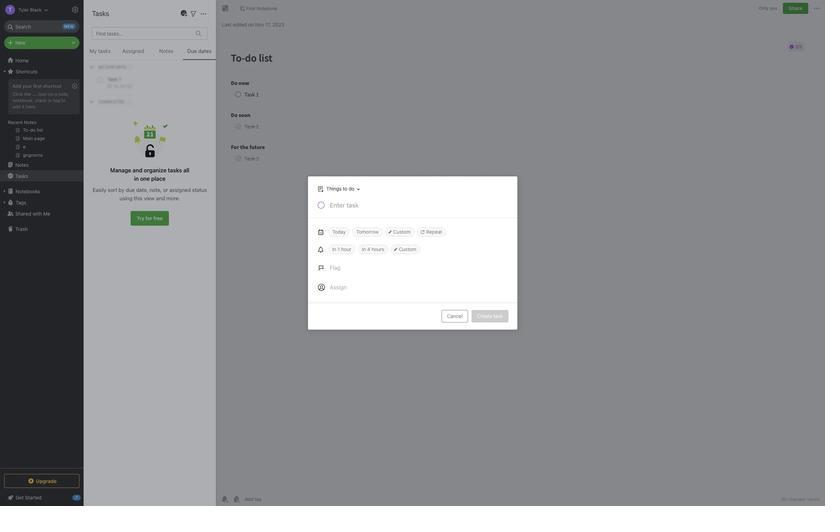 Task type: describe. For each thing, give the bounding box(es) containing it.
due
[[187, 48, 197, 54]]

nov inside note window element
[[255, 21, 264, 27]]

task
[[494, 313, 503, 319]]

note window element
[[216, 0, 825, 506]]

group containing add your first shortcut
[[0, 77, 83, 162]]

tags button
[[0, 197, 83, 208]]

in 4 hours button
[[358, 245, 388, 254]]

11 minutes ago
[[93, 103, 122, 109]]

share button
[[783, 3, 809, 14]]

assigned
[[122, 48, 144, 54]]

upgrade button
[[4, 474, 79, 488]]

notes
[[96, 22, 109, 28]]

things
[[326, 186, 342, 192]]

shared with me
[[15, 211, 50, 217]]

in 1 hour button
[[328, 245, 355, 254]]

organize
[[144, 167, 167, 174]]

gngnsrns
[[93, 165, 114, 171]]

assign
[[330, 284, 347, 291]]

status
[[192, 187, 207, 193]]

4 notes
[[92, 22, 109, 28]]

all changes saved
[[782, 497, 820, 502]]

icon
[[38, 91, 47, 97]]

add tag image
[[232, 495, 241, 504]]

try for free
[[137, 215, 163, 221]]

hours
[[372, 246, 384, 252]]

due dates button
[[183, 47, 216, 60]]

future
[[148, 47, 162, 53]]

changes
[[788, 497, 806, 502]]

try
[[137, 215, 144, 221]]

using
[[120, 195, 132, 201]]

recent notes
[[8, 120, 36, 125]]

custom for in 4 hours
[[399, 246, 416, 252]]

it
[[22, 104, 24, 109]]

and inside the easily sort by due date, note, or assigned status using this view and more.
[[156, 195, 165, 201]]

14
[[102, 187, 106, 192]]

due dates
[[187, 48, 212, 54]]

expand tags image
[[2, 200, 7, 205]]

now inside to-do list do now do soon for the future
[[100, 47, 110, 53]]

custom button for in 4 hours
[[391, 245, 420, 254]]

or for assigned
[[163, 187, 168, 193]]

create task
[[477, 313, 503, 319]]

tag
[[53, 98, 60, 103]]

expand notebooks image
[[2, 189, 7, 194]]

to-
[[93, 40, 100, 46]]

notebook,
[[13, 98, 34, 103]]

nov inside note list element
[[93, 187, 100, 192]]

me
[[43, 211, 50, 217]]

home
[[15, 57, 29, 63]]

first
[[246, 5, 256, 11]]

first notebook
[[246, 5, 277, 11]]

Search text field
[[9, 20, 75, 33]]

add a reminder image
[[221, 495, 229, 504]]

custom button for tomorrow
[[385, 228, 415, 237]]

things to do
[[326, 186, 354, 192]]

tasks button
[[0, 170, 83, 182]]

soon
[[119, 47, 130, 53]]

in 1 hour
[[332, 246, 351, 252]]

for
[[131, 47, 138, 53]]

ago
[[115, 103, 122, 109]]

shared
[[15, 211, 31, 217]]

hour
[[341, 246, 351, 252]]

shortcut
[[43, 83, 61, 89]]

a
[[55, 91, 57, 97]]

today
[[332, 229, 346, 235]]

2/3
[[100, 64, 107, 69]]

Find tasks… text field
[[93, 28, 192, 39]]

notes inside notes link
[[15, 162, 29, 168]]

notebooks link
[[0, 186, 83, 197]]

Enter task text field
[[329, 201, 509, 213]]

notes inside group
[[24, 120, 36, 125]]

stack
[[35, 98, 46, 103]]

more.
[[166, 195, 180, 201]]

today button
[[328, 228, 350, 237]]

in
[[134, 176, 139, 182]]

1
[[338, 246, 340, 252]]

assigned
[[169, 187, 191, 193]]

view
[[144, 195, 155, 201]]

Note Editor text field
[[216, 33, 825, 492]]

repeat button
[[417, 228, 446, 237]]

create
[[477, 313, 492, 319]]

add
[[13, 83, 21, 89]]

first
[[33, 83, 42, 89]]

to-do list do now do soon for the future
[[93, 40, 162, 53]]

here
[[115, 89, 125, 95]]

shared with me link
[[0, 208, 83, 219]]

you
[[770, 5, 778, 11]]

tomorrow
[[356, 229, 379, 235]]

page
[[105, 82, 117, 88]]

tasks inside button
[[98, 48, 111, 54]]

date,
[[136, 187, 148, 193]]

my tasks button
[[84, 47, 117, 60]]

manage
[[110, 167, 131, 174]]



Task type: vqa. For each thing, say whether or not it's contained in the screenshot.
Custom corresponding to In 4 hours
yes



Task type: locate. For each thing, give the bounding box(es) containing it.
None search field
[[9, 20, 75, 33]]

settings image
[[71, 6, 79, 14]]

1 horizontal spatial the
[[140, 47, 147, 53]]

notes up the tasks button
[[15, 162, 29, 168]]

flag button
[[314, 260, 345, 276]]

tasks left all at the left top of page
[[168, 167, 182, 174]]

to inside 'things to do' button
[[343, 186, 347, 192]]

note, right a
[[58, 91, 69, 97]]

1 vertical spatial now
[[102, 56, 110, 61]]

in inside button
[[362, 246, 366, 252]]

new button
[[4, 37, 79, 49]]

0 vertical spatial custom
[[393, 229, 411, 235]]

custom
[[393, 229, 411, 235], [399, 246, 416, 252]]

a
[[93, 89, 96, 95]]

and up in
[[133, 167, 142, 174]]

try for free button
[[131, 211, 169, 226]]

list
[[108, 40, 114, 46]]

0 vertical spatial do
[[100, 40, 106, 46]]

1 horizontal spatial do
[[349, 186, 354, 192]]

note,
[[58, 91, 69, 97], [150, 187, 162, 193]]

custom button down enter task text field
[[385, 228, 415, 237]]

0 vertical spatial on
[[248, 21, 254, 27]]

new task image
[[180, 9, 188, 18]]

notes left due
[[159, 48, 173, 54]]

4 left notes
[[92, 22, 95, 28]]

1 horizontal spatial nov
[[255, 21, 264, 27]]

assigned button
[[117, 47, 150, 60]]

0 horizontal spatial note,
[[58, 91, 69, 97]]

tasks
[[98, 48, 111, 54], [168, 167, 182, 174]]

tasks inside manage and organize tasks all in one place
[[168, 167, 182, 174]]

in left the hours
[[362, 246, 366, 252]]

to right tag
[[61, 98, 66, 103]]

do
[[100, 40, 106, 46], [349, 186, 354, 192]]

0 vertical spatial or
[[48, 98, 52, 103]]

0 horizontal spatial the
[[24, 91, 31, 97]]

flag
[[330, 265, 340, 271]]

do inside button
[[349, 186, 354, 192]]

0 vertical spatial and
[[133, 167, 142, 174]]

or up more.
[[163, 187, 168, 193]]

sort
[[108, 187, 117, 193]]

tags
[[16, 199, 26, 205]]

tasks
[[92, 9, 109, 17], [15, 173, 28, 179]]

to
[[61, 98, 66, 103], [343, 186, 347, 192]]

1 horizontal spatial or
[[163, 187, 168, 193]]

1 horizontal spatial do
[[111, 47, 117, 53]]

1 vertical spatial nov
[[93, 187, 100, 192]]

tasks up just now
[[98, 48, 111, 54]]

0 horizontal spatial to
[[61, 98, 66, 103]]

new
[[15, 40, 25, 46]]

or for tag
[[48, 98, 52, 103]]

in left 1
[[332, 246, 336, 252]]

tasks up notebooks in the left top of the page
[[15, 173, 28, 179]]

just now
[[93, 56, 110, 61]]

1 horizontal spatial tasks
[[168, 167, 182, 174]]

place
[[151, 176, 166, 182]]

1 vertical spatial or
[[163, 187, 168, 193]]

due
[[126, 187, 135, 193]]

on right edited
[[248, 21, 254, 27]]

or inside the easily sort by due date, note, or assigned status using this view and more.
[[163, 187, 168, 193]]

trash
[[15, 226, 28, 232]]

tree
[[0, 55, 84, 468]]

0 horizontal spatial tasks
[[15, 173, 28, 179]]

to right things
[[343, 186, 347, 192]]

1 horizontal spatial note,
[[150, 187, 162, 193]]

do inside to-do list do now do soon for the future
[[100, 40, 106, 46]]

free
[[153, 215, 163, 221]]

1 vertical spatial the
[[24, 91, 31, 97]]

in inside button
[[332, 246, 336, 252]]

0 vertical spatial custom button
[[385, 228, 415, 237]]

notes inside notes button
[[159, 48, 173, 54]]

on inside icon on a note, notebook, stack or tag to add it here.
[[48, 91, 54, 97]]

1 horizontal spatial to
[[343, 186, 347, 192]]

0 vertical spatial tasks
[[98, 48, 111, 54]]

now up 2/3
[[102, 56, 110, 61]]

2 in from the left
[[362, 246, 366, 252]]

1 vertical spatial custom button
[[391, 245, 420, 254]]

0 horizontal spatial do
[[93, 47, 99, 53]]

0 vertical spatial nov
[[255, 21, 264, 27]]

2 things to do button from the left
[[316, 184, 362, 194]]

note, inside icon on a note, notebook, stack or tag to add it here.
[[58, 91, 69, 97]]

easily
[[93, 187, 106, 193]]

saved
[[808, 497, 820, 502]]

the right for
[[140, 47, 147, 53]]

my
[[90, 48, 97, 54]]

share
[[789, 5, 803, 11]]

on left a
[[48, 91, 54, 97]]

notebooks
[[16, 188, 40, 194]]

2 do from the left
[[111, 47, 117, 53]]

nov left the 17,
[[255, 21, 264, 27]]

icon on a note, notebook, stack or tag to add it here.
[[13, 91, 69, 109]]

all
[[782, 497, 787, 502]]

custom left repeat button
[[393, 229, 411, 235]]

0 horizontal spatial on
[[48, 91, 54, 97]]

1 in from the left
[[332, 246, 336, 252]]

...
[[32, 91, 37, 97]]

tasks inside button
[[15, 173, 28, 179]]

the left ...
[[24, 91, 31, 97]]

0 horizontal spatial or
[[48, 98, 52, 103]]

for
[[146, 215, 152, 221]]

now up just now
[[100, 47, 110, 53]]

note list element
[[84, 0, 216, 506]]

or left tag
[[48, 98, 52, 103]]

notebook
[[257, 5, 277, 11]]

1 vertical spatial custom
[[399, 246, 416, 252]]

0 horizontal spatial nov
[[93, 187, 100, 192]]

little
[[97, 89, 107, 95]]

0 horizontal spatial and
[[133, 167, 142, 174]]

do down the 'to-'
[[93, 47, 99, 53]]

here.
[[26, 104, 36, 109]]

2023
[[273, 21, 284, 27]]

on
[[248, 21, 254, 27], [48, 91, 54, 97]]

notes right recent
[[24, 120, 36, 125]]

1 do from the left
[[93, 47, 99, 53]]

1 horizontal spatial and
[[156, 195, 165, 201]]

note, inside the easily sort by due date, note, or assigned status using this view and more.
[[150, 187, 162, 193]]

and inside manage and organize tasks all in one place
[[133, 167, 142, 174]]

tomorrow button
[[352, 228, 382, 237]]

1 things to do button from the left
[[314, 184, 362, 194]]

in for in 4 hours
[[362, 246, 366, 252]]

1 vertical spatial 4
[[367, 246, 370, 252]]

custom for tomorrow
[[393, 229, 411, 235]]

group
[[0, 77, 83, 162]]

your
[[22, 83, 32, 89]]

minutes
[[98, 103, 113, 109]]

0 horizontal spatial 4
[[92, 22, 95, 28]]

click the ...
[[13, 91, 37, 97]]

in for in 1 hour
[[332, 246, 336, 252]]

or inside icon on a note, notebook, stack or tag to add it here.
[[48, 98, 52, 103]]

notes link
[[0, 159, 83, 170]]

first notebook button
[[238, 3, 280, 13]]

1 vertical spatial tasks
[[168, 167, 182, 174]]

only you
[[759, 5, 778, 11]]

1 vertical spatial tasks
[[15, 173, 28, 179]]

notes button
[[150, 47, 183, 60]]

17,
[[266, 21, 271, 27]]

1 vertical spatial on
[[48, 91, 54, 97]]

1 horizontal spatial on
[[248, 21, 254, 27]]

note, up view
[[150, 187, 162, 193]]

1 horizontal spatial in
[[362, 246, 366, 252]]

shortcuts
[[16, 68, 38, 74]]

this
[[134, 195, 143, 201]]

11
[[93, 103, 97, 109]]

1 horizontal spatial tasks
[[92, 9, 109, 17]]

nov left 14
[[93, 187, 100, 192]]

0 vertical spatial note,
[[58, 91, 69, 97]]

now
[[100, 47, 110, 53], [102, 56, 110, 61]]

1 vertical spatial to
[[343, 186, 347, 192]]

do left list
[[100, 40, 106, 46]]

0 vertical spatial to
[[61, 98, 66, 103]]

4 left the hours
[[367, 246, 370, 252]]

custom right the hours
[[399, 246, 416, 252]]

1 vertical spatial and
[[156, 195, 165, 201]]

0 horizontal spatial in
[[332, 246, 336, 252]]

one
[[140, 176, 150, 182]]

do down list
[[111, 47, 117, 53]]

0 vertical spatial tasks
[[92, 9, 109, 17]]

1 vertical spatial do
[[349, 186, 354, 192]]

notes inside note list element
[[99, 7, 118, 15]]

0 vertical spatial 4
[[92, 22, 95, 28]]

with
[[33, 211, 42, 217]]

upgrade
[[36, 478, 57, 484]]

4
[[92, 22, 95, 28], [367, 246, 370, 252]]

tasks up 4 notes
[[92, 9, 109, 17]]

last
[[222, 21, 232, 27]]

0 vertical spatial the
[[140, 47, 147, 53]]

0 horizontal spatial do
[[100, 40, 106, 46]]

0 vertical spatial now
[[100, 47, 110, 53]]

Go to note or move task field
[[314, 184, 362, 194]]

bit
[[108, 89, 114, 95]]

nov
[[255, 21, 264, 27], [93, 187, 100, 192]]

1 vertical spatial note,
[[150, 187, 162, 193]]

4 inside note list element
[[92, 22, 95, 28]]

4 inside button
[[367, 246, 370, 252]]

recent
[[8, 120, 23, 125]]

main
[[93, 82, 104, 88]]

0 horizontal spatial tasks
[[98, 48, 111, 54]]

1 horizontal spatial 4
[[367, 246, 370, 252]]

dates
[[198, 48, 212, 54]]

cancel button
[[442, 310, 468, 323]]

the inside to-do list do now do soon for the future
[[140, 47, 147, 53]]

to inside icon on a note, notebook, stack or tag to add it here.
[[61, 98, 66, 103]]

add
[[13, 104, 21, 109]]

expand note image
[[221, 4, 230, 13]]

assign button
[[314, 279, 351, 296]]

notes up notes
[[99, 7, 118, 15]]

and right view
[[156, 195, 165, 201]]

do right things
[[349, 186, 354, 192]]

custom button right the hours
[[391, 245, 420, 254]]

on inside note window element
[[248, 21, 254, 27]]

tree containing home
[[0, 55, 84, 468]]

my tasks
[[90, 48, 111, 54]]

by
[[119, 187, 124, 193]]

main page
[[93, 82, 117, 88]]



